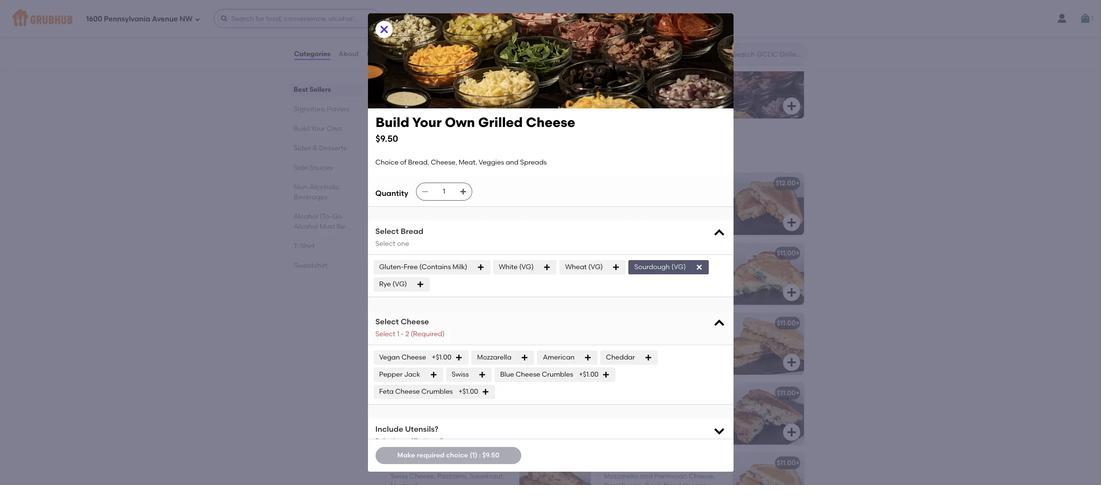 Task type: describe. For each thing, give the bounding box(es) containing it.
sauce inside cheddar cheese, diced jalapeno, pulled pork, mac and chees, bbq sauce
[[391, 352, 411, 360]]

flavors for signature flavors
[[326, 105, 349, 113]]

svg image inside 1 button
[[1080, 13, 1091, 24]]

0 vertical spatial american
[[412, 179, 445, 187]]

green goddess image
[[732, 243, 804, 305]]

0 horizontal spatial buffalo
[[391, 249, 414, 257]]

parmesan
[[654, 473, 687, 481]]

cheese, inside mozzarella cheese, roasted mushrooms, spinach, truffle herb aioli
[[640, 403, 666, 411]]

crumble,
[[604, 202, 634, 211]]

side sauces
[[293, 164, 333, 172]]

cheddar and blue cheese, buffalo crunch (diced carrot, celery, onion), ranch and hot sauce
[[391, 263, 506, 290]]

own for build your own
[[327, 125, 342, 133]]

1 inside button
[[1091, 14, 1093, 22]]

and right veggies
[[506, 158, 519, 167]]

cheese, inside "pepper jack cheese, chorizo crumble, pico de gallo, avocado crema"
[[646, 193, 673, 201]]

aioli
[[604, 422, 618, 430]]

1 select from the top
[[375, 227, 399, 236]]

crunch inside cheddar and blue cheese, buffalo crunch (diced carrot, celery, onion), ranch and hot sauce
[[391, 272, 415, 281]]

swiss cheese, pastrami, sauekraut, mustard
[[391, 473, 505, 486]]

jack for pepper jack
[[404, 371, 420, 379]]

grubhub
[[437, 45, 466, 53]]

and down (diced
[[413, 282, 426, 290]]

$11.00 + for cheddar and pepper jack cheese, cajun crunch (bell pepper, celery, onion) remoulade
[[777, 319, 800, 327]]

make required choice (1) : $9.50
[[397, 452, 499, 460]]

mozzarella and parmesan cheese, pizza sauce, basil, dried oregano
[[604, 473, 715, 486]]

swiss for swiss
[[452, 371, 469, 379]]

basil, inside mozzarella and parmesan cheese, pizza sauce, basil, dried oregano
[[645, 482, 662, 486]]

onion
[[453, 412, 473, 420]]

(contains
[[419, 263, 451, 271]]

gallo,
[[661, 202, 680, 211]]

pork,
[[412, 342, 428, 351]]

$9.50 for build your own grilled cheese $9.50
[[375, 133, 398, 144]]

crema
[[604, 212, 626, 220]]

1600
[[86, 15, 102, 23]]

meat,
[[459, 158, 477, 167]]

gluten-
[[379, 263, 404, 271]]

cheddar cheese, diced jalapeno, pulled pork, mac and chees, bbq sauce
[[391, 333, 502, 360]]

build for build your own grilled cheese $9.50 +
[[605, 87, 622, 96]]

and inside mozzarella and parmesan cheese, pizza sauce, basil, dried oregano
[[640, 473, 653, 481]]

sweatshirt
[[293, 262, 327, 270]]

quantity
[[375, 189, 408, 198]]

t-
[[293, 242, 300, 250]]

pepper jack cheese, chorizo crumble, pico de gallo, avocado crema
[[604, 193, 711, 220]]

cheese inside 'build your own grilled cheese $9.50'
[[526, 114, 575, 130]]

reuben
[[391, 459, 416, 467]]

truffle herb image
[[732, 383, 804, 445]]

$11.00 + for mozzarella and parmesan cheese, pizza sauce, basil, dried oregano
[[777, 459, 800, 467]]

2 vertical spatial signature
[[430, 154, 457, 161]]

best for best sellers
[[293, 86, 308, 94]]

signature for signature flavors
[[293, 105, 325, 113]]

select for select bread
[[375, 240, 395, 248]]

(optional)
[[411, 438, 444, 446]]

roasted
[[668, 403, 694, 411]]

choice
[[375, 158, 399, 167]]

$9.50 for build your own grilled cheese $9.50 +
[[605, 99, 622, 107]]

mozzarella for mozzarella
[[477, 354, 511, 362]]

melt,
[[580, 154, 593, 161]]

or
[[595, 154, 600, 161]]

pulled
[[391, 342, 410, 351]]

select bread select one
[[375, 227, 423, 248]]

sauce inside cheddar and blue cheese, buffalo crunch (diced carrot, celery, onion), ranch and hot sauce
[[441, 282, 461, 290]]

pepper inside cheddar and pepper jack cheese, cajun crunch (bell pepper, celery, onion) remoulade
[[649, 333, 672, 341]]

cup
[[437, 87, 451, 96]]

t-shirt
[[293, 242, 315, 250]]

mustard
[[391, 482, 417, 486]]

diced inside mozzarella, feta cheese, spinach, tomato, diced red onion
[[419, 412, 438, 420]]

mozzarella cheese, roasted mushrooms, spinach, truffle herb aioli
[[604, 403, 712, 430]]

build your own grilled cheese $9.50
[[375, 114, 575, 144]]

+ inside build your own grilled cheese $9.50 +
[[622, 99, 626, 107]]

mushrooms,
[[604, 412, 643, 420]]

1600 pennsylvania avenue nw
[[86, 15, 193, 23]]

best for best sellers most ordered on grubhub
[[383, 32, 405, 44]]

sweatshirt tab
[[293, 261, 360, 271]]

& inside signature flavors gcdc's famous signature flavors: available as a grilled cheese, patty melt, or mac & cheese bowl.
[[615, 154, 619, 161]]

pico
[[635, 202, 649, 211]]

cheese, inside cheddar and pepper jack cheese, cajun crunch (bell pepper, celery, onion) remoulade
[[692, 333, 718, 341]]

patty
[[564, 154, 578, 161]]

crumbles for feta cheese crumbles
[[421, 388, 453, 396]]

free
[[404, 263, 418, 271]]

sellers for best sellers
[[309, 86, 331, 94]]

pepper,
[[666, 342, 691, 351]]

cheddar for crunch
[[391, 263, 420, 271]]

select for include utensils?
[[375, 438, 395, 446]]

1 button
[[1080, 10, 1093, 27]]

signature flavors gcdc's famous signature flavors: available as a grilled cheese, patty melt, or mac & cheese bowl.
[[383, 141, 658, 161]]

pepper for pepper jack
[[379, 371, 403, 379]]

(vg) for rye (vg)
[[393, 280, 407, 288]]

+$1.00 for blue cheese crumbles
[[579, 371, 599, 379]]

green goddess
[[604, 249, 654, 257]]

one for bread
[[397, 240, 409, 248]]

young american
[[391, 179, 445, 187]]

build your own
[[293, 125, 342, 133]]

+ for cajun image
[[796, 319, 800, 327]]

pastrami,
[[437, 473, 468, 481]]

0 horizontal spatial blue
[[416, 249, 430, 257]]

categories button
[[293, 37, 331, 71]]

+ for truffle herb image
[[796, 389, 800, 397]]

(vg) for sourdough (vg)
[[671, 263, 686, 271]]

reviews button
[[366, 37, 394, 71]]

required
[[417, 452, 444, 460]]

avenue
[[152, 15, 178, 23]]

signature flavors tab
[[293, 104, 360, 114]]

side
[[293, 164, 307, 172]]

your for build your own
[[311, 125, 325, 133]]

cajun image
[[732, 313, 804, 375]]

buffalo inside cheddar and blue cheese, buffalo crunch (diced carrot, celery, onion), ranch and hot sauce
[[479, 263, 502, 271]]

+$1.00 for vegan cheese
[[432, 354, 451, 362]]

rye (vg)
[[379, 280, 407, 288]]

pizza melt image
[[732, 453, 804, 486]]

rye
[[379, 280, 391, 288]]

build for build your own
[[293, 125, 309, 133]]

as
[[507, 154, 514, 161]]

0 horizontal spatial bbq
[[391, 319, 405, 327]]

best sellers most ordered on grubhub
[[383, 32, 466, 53]]

0 horizontal spatial feta
[[379, 388, 394, 396]]

ordered
[[400, 45, 426, 53]]

and inside cheddar cheese, diced jalapeno, pulled pork, mac and chees, bbq sauce
[[445, 342, 458, 351]]

cheese, inside signature flavors gcdc's famous signature flavors: available as a grilled cheese, patty melt, or mac & cheese bowl.
[[540, 154, 562, 161]]

t-shirt tab
[[293, 241, 360, 251]]

milk)
[[453, 263, 467, 271]]

ranch
[[391, 282, 411, 290]]

make
[[397, 452, 415, 460]]

+ for pizza melt image
[[796, 459, 800, 467]]

a
[[515, 154, 519, 161]]

and inside cheddar and pepper jack cheese, cajun crunch (bell pepper, celery, onion) remoulade
[[634, 333, 647, 341]]

(diced
[[416, 272, 437, 281]]

tomato, inside mozzarella, feta cheese, spinach, tomato, diced red onion
[[391, 412, 417, 420]]

celery, inside cheddar and blue cheese, buffalo crunch (diced carrot, celery, onion), ranch and hot sauce
[[462, 272, 483, 281]]

sauces
[[309, 164, 333, 172]]

reviews
[[367, 50, 393, 58]]

search icon image
[[717, 49, 729, 60]]

dried
[[664, 482, 681, 486]]

own for build your own grilled cheese $9.50 +
[[639, 87, 654, 96]]

diced for jalapeno,
[[449, 333, 468, 341]]

basil, inside mozzarella cheese, spinach, basil, pesto
[[697, 263, 714, 271]]

chorizo
[[674, 193, 699, 201]]

young american image
[[519, 173, 591, 235]]

cheese, inside "american cheese, diced tomato, bacon"
[[424, 193, 450, 201]]

2 horizontal spatial blue
[[500, 371, 514, 379]]

nw
[[180, 15, 193, 23]]

select for select cheese
[[375, 330, 395, 338]]

own for build your own grilled cheese $9.50
[[445, 114, 475, 130]]

carrot,
[[438, 272, 460, 281]]

mozzarella,
[[391, 403, 427, 411]]

(vg) for wheat (vg)
[[588, 263, 603, 271]]

one for utensils?
[[397, 438, 409, 446]]

celery, inside cheddar and pepper jack cheese, cajun crunch (bell pepper, celery, onion) remoulade
[[692, 342, 713, 351]]

blue cheese crumbles
[[500, 371, 573, 379]]

cheese, inside cheddar and blue cheese, buffalo crunch (diced carrot, celery, onion), ranch and hot sauce
[[451, 263, 477, 271]]

categories
[[294, 50, 330, 58]]

best sellers tab
[[293, 85, 360, 95]]

feta cheese crumbles
[[379, 388, 453, 396]]

cheese inside "select cheese select 1 - 2 (required)"
[[401, 318, 429, 327]]

cheese, inside mozzarella, feta cheese, spinach, tomato, diced red onion
[[444, 403, 471, 411]]

red
[[439, 412, 452, 420]]

about button
[[338, 37, 359, 71]]

bread,
[[408, 158, 429, 167]]

cheese, inside cheddar cheese, diced jalapeno, pulled pork, mac and chees, bbq sauce
[[421, 333, 448, 341]]

cheddar for cajun
[[604, 333, 633, 341]]

include utensils? select one (optional)
[[375, 425, 444, 446]]

pepper for pepper jack cheese, chorizo crumble, pico de gallo, avocado crema
[[604, 193, 627, 201]]

& inside tab
[[312, 144, 317, 152]]

flavors:
[[458, 154, 479, 161]]

wheat (vg)
[[565, 263, 603, 271]]



Task type: vqa. For each thing, say whether or not it's contained in the screenshot.
Seller
no



Task type: locate. For each thing, give the bounding box(es) containing it.
spinach,
[[668, 263, 696, 271], [472, 403, 500, 411], [644, 412, 673, 420]]

buffalo blue image
[[519, 243, 591, 305]]

1 horizontal spatial crumbles
[[542, 371, 573, 379]]

cheddar inside cheddar cheese, diced jalapeno, pulled pork, mac and chees, bbq sauce
[[391, 333, 420, 341]]

buffalo down select bread select one
[[391, 249, 414, 257]]

0 vertical spatial spinach,
[[668, 263, 696, 271]]

1 horizontal spatial &
[[615, 154, 619, 161]]

0 vertical spatial signature
[[293, 105, 325, 113]]

american for american cheese, diced tomato, bacon
[[391, 193, 422, 201]]

american up blue cheese crumbles
[[543, 354, 575, 362]]

grilled for build your own grilled cheese $9.50
[[478, 114, 522, 130]]

0 vertical spatial bbq
[[391, 319, 405, 327]]

grilled for build your own grilled cheese $9.50 +
[[656, 87, 678, 96]]

4 select from the top
[[375, 330, 395, 338]]

mozzarella, feta cheese, spinach, tomato, diced red onion
[[391, 403, 500, 420]]

chees,
[[460, 342, 482, 351]]

tomato soup cup $4.00
[[392, 87, 451, 107]]

2 horizontal spatial pepper
[[649, 333, 672, 341]]

1 horizontal spatial mac
[[602, 154, 614, 161]]

diced
[[452, 193, 471, 201], [449, 333, 468, 341], [419, 412, 438, 420]]

one inside include utensils? select one (optional)
[[397, 438, 409, 446]]

build inside build your own grilled cheese $9.50 +
[[605, 87, 622, 96]]

choice of bread, cheese, meat, veggies and spreads
[[375, 158, 547, 167]]

bbq image
[[519, 313, 591, 375]]

(required)
[[411, 330, 445, 338]]

wheat
[[565, 263, 587, 271]]

mac inside signature flavors gcdc's famous signature flavors: available as a grilled cheese, patty melt, or mac & cheese bowl.
[[602, 154, 614, 161]]

spinach, inside mozzarella cheese, spinach, basil, pesto
[[668, 263, 696, 271]]

diced for tomato,
[[452, 193, 471, 201]]

and
[[506, 158, 519, 167], [421, 263, 434, 271], [413, 282, 426, 290], [634, 333, 647, 341], [445, 342, 458, 351], [640, 473, 653, 481]]

(vg)
[[519, 263, 534, 271], [588, 263, 603, 271], [671, 263, 686, 271], [393, 280, 407, 288]]

crunch up ranch
[[391, 272, 415, 281]]

2 horizontal spatial jack
[[674, 333, 690, 341]]

mozzarella for mozzarella and parmesan cheese, pizza sauce, basil, dried oregano
[[604, 473, 638, 481]]

0 vertical spatial crunch
[[391, 272, 415, 281]]

crumbles up mozzarella, feta cheese, spinach, tomato, diced red onion
[[421, 388, 453, 396]]

pepper up '(bell'
[[649, 333, 672, 341]]

cheese inside signature flavors gcdc's famous signature flavors: available as a grilled cheese, patty melt, or mac & cheese bowl.
[[621, 154, 642, 161]]

white (vg)
[[499, 263, 534, 271]]

1 horizontal spatial celery,
[[692, 342, 713, 351]]

$11.00 for mozzarella cheese, spinach, basil, pesto
[[777, 249, 796, 257]]

of
[[400, 158, 407, 167]]

feta down pepper jack
[[379, 388, 394, 396]]

0 vertical spatial sauce
[[441, 282, 461, 290]]

vegan cheese
[[379, 354, 426, 362]]

pennsylvania
[[104, 15, 150, 23]]

1 horizontal spatial flavors
[[434, 141, 471, 152]]

tab
[[293, 212, 360, 232]]

pepper up crumble,
[[604, 193, 627, 201]]

cheddar inside cheddar and blue cheese, buffalo crunch (diced carrot, celery, onion), ranch and hot sauce
[[391, 263, 420, 271]]

american for american
[[543, 354, 575, 362]]

non-alcoholic beverages
[[293, 183, 339, 201]]

pepper
[[604, 193, 627, 201], [649, 333, 672, 341], [379, 371, 403, 379]]

1 vertical spatial pepper
[[649, 333, 672, 341]]

1 inside "select cheese select 1 - 2 (required)"
[[397, 330, 399, 338]]

0 horizontal spatial tomato,
[[391, 412, 417, 420]]

cheese, inside mozzarella cheese, spinach, basil, pesto
[[640, 263, 666, 271]]

diced inside cheddar cheese, diced jalapeno, pulled pork, mac and chees, bbq sauce
[[449, 333, 468, 341]]

+ for buffalo blue image
[[582, 249, 586, 257]]

0 horizontal spatial pepper
[[379, 371, 403, 379]]

herb
[[696, 412, 712, 420]]

mediterranean
[[391, 389, 439, 397]]

your for build your own grilled cheese $9.50
[[412, 114, 441, 130]]

0 vertical spatial best
[[383, 32, 405, 44]]

sellers up signature flavors on the left of page
[[309, 86, 331, 94]]

Search GCDC Grilled Cheese Bar search field
[[731, 50, 804, 59]]

sellers inside tab
[[309, 86, 331, 94]]

own inside tab
[[327, 125, 342, 133]]

+$1.00 for feta cheese crumbles
[[459, 388, 478, 396]]

cheddar for pork,
[[391, 333, 420, 341]]

spinach, inside mozzarella cheese, roasted mushrooms, spinach, truffle herb aioli
[[644, 412, 673, 420]]

swiss down chees,
[[452, 371, 469, 379]]

0 vertical spatial buffalo
[[391, 249, 414, 257]]

mozzarella for mozzarella cheese, roasted mushrooms, spinach, truffle herb aioli
[[604, 403, 638, 411]]

grilled inside build your own grilled cheese $9.50 +
[[656, 87, 678, 96]]

2 vertical spatial american
[[543, 354, 575, 362]]

onion)
[[604, 352, 624, 360]]

0 vertical spatial one
[[397, 240, 409, 248]]

0 vertical spatial feta
[[379, 388, 394, 396]]

1 vertical spatial feta
[[428, 403, 443, 411]]

svg image
[[378, 24, 390, 35], [572, 101, 584, 112], [786, 101, 797, 112], [421, 188, 429, 196], [572, 217, 584, 228], [712, 227, 726, 240], [695, 264, 703, 271], [572, 287, 584, 298], [786, 287, 797, 298], [712, 317, 726, 330], [584, 354, 592, 362], [645, 354, 652, 362], [572, 357, 584, 368], [430, 371, 437, 379], [602, 371, 610, 379], [482, 388, 490, 396], [572, 427, 584, 438]]

pizza
[[604, 482, 620, 486]]

tomato, down veggies
[[472, 193, 499, 201]]

mozzarella up pesto
[[604, 263, 638, 271]]

1 horizontal spatial buffalo
[[479, 263, 502, 271]]

grilled
[[656, 87, 678, 96], [478, 114, 522, 130], [520, 154, 539, 161]]

choice
[[446, 452, 468, 460]]

non-alcoholic beverages tab
[[293, 182, 360, 202]]

swiss up mustard at the bottom left of page
[[391, 473, 408, 481]]

1 horizontal spatial sauce
[[441, 282, 461, 290]]

diced up chees,
[[449, 333, 468, 341]]

gluten-free (contains milk)
[[379, 263, 467, 271]]

1 horizontal spatial jack
[[629, 193, 645, 201]]

1 vertical spatial best
[[293, 86, 308, 94]]

basil,
[[697, 263, 714, 271], [645, 482, 662, 486]]

$9.50 inside 'build your own grilled cheese $9.50'
[[375, 133, 398, 144]]

1 horizontal spatial basil,
[[697, 263, 714, 271]]

1 vertical spatial crunch
[[625, 342, 649, 351]]

cheese inside build your own grilled cheese $9.50 +
[[679, 87, 704, 96]]

mac inside cheddar cheese, diced jalapeno, pulled pork, mac and chees, bbq sauce
[[430, 342, 444, 351]]

avocado
[[682, 202, 711, 211]]

mac right or in the right top of the page
[[602, 154, 614, 161]]

1 vertical spatial buffalo
[[479, 263, 502, 271]]

0 horizontal spatial flavors
[[326, 105, 349, 113]]

your for build your own grilled cheese $9.50 +
[[623, 87, 638, 96]]

your inside build your own grilled cheese $9.50 +
[[623, 87, 638, 96]]

select inside include utensils? select one (optional)
[[375, 438, 395, 446]]

best inside the best sellers most ordered on grubhub
[[383, 32, 405, 44]]

sauce down the pulled
[[391, 352, 411, 360]]

(vg) right wheat
[[588, 263, 603, 271]]

1 horizontal spatial tomato,
[[472, 193, 499, 201]]

bbq down jalapeno,
[[484, 342, 498, 351]]

1 vertical spatial one
[[397, 438, 409, 446]]

1 vertical spatial celery,
[[692, 342, 713, 351]]

jack inside "pepper jack cheese, chorizo crumble, pico de gallo, avocado crema"
[[629, 193, 645, 201]]

+$1.00
[[432, 354, 451, 362], [579, 371, 599, 379], [459, 388, 478, 396]]

tomato,
[[472, 193, 499, 201], [391, 412, 417, 420]]

1 horizontal spatial bbq
[[484, 342, 498, 351]]

1 vertical spatial signature
[[383, 141, 432, 152]]

signature for signature flavors gcdc's famous signature flavors: available as a grilled cheese, patty melt, or mac & cheese bowl.
[[383, 141, 432, 152]]

famous
[[406, 154, 429, 161]]

0 horizontal spatial your
[[311, 125, 325, 133]]

1 vertical spatial basil,
[[645, 482, 662, 486]]

1 horizontal spatial crunch
[[625, 342, 649, 351]]

desserts
[[319, 144, 346, 152]]

$11.00 for cheddar and blue cheese, buffalo crunch (diced carrot, celery, onion), ranch and hot sauce
[[564, 249, 582, 257]]

diced up "utensils?" at the left of the page
[[419, 412, 438, 420]]

main navigation navigation
[[0, 0, 1101, 37]]

build inside 'build your own grilled cheese $9.50'
[[375, 114, 409, 130]]

& right sides
[[312, 144, 317, 152]]

0 vertical spatial blue
[[416, 249, 430, 257]]

own inside build your own grilled cheese $9.50 +
[[639, 87, 654, 96]]

pepper inside "pepper jack cheese, chorizo crumble, pico de gallo, avocado crema"
[[604, 193, 627, 201]]

0 vertical spatial celery,
[[462, 272, 483, 281]]

remoulade
[[626, 352, 663, 360]]

0 vertical spatial basil,
[[697, 263, 714, 271]]

+ for green goddess image
[[796, 249, 800, 257]]

0 horizontal spatial swiss
[[391, 473, 408, 481]]

1 vertical spatial sauce
[[391, 352, 411, 360]]

5 select from the top
[[375, 438, 395, 446]]

american up "bacon"
[[391, 193, 422, 201]]

grilled inside 'build your own grilled cheese $9.50'
[[478, 114, 522, 130]]

jack up pico
[[629, 193, 645, 201]]

2 vertical spatial $9.50
[[482, 452, 499, 460]]

best up signature flavors on the left of page
[[293, 86, 308, 94]]

best inside tab
[[293, 86, 308, 94]]

build your own tab
[[293, 124, 360, 134]]

mozzarella down jalapeno,
[[477, 354, 511, 362]]

cheese, inside swiss cheese, pastrami, sauekraut, mustard
[[409, 473, 436, 481]]

0 horizontal spatial +$1.00
[[432, 354, 451, 362]]

blue up "gluten-free (contains milk)"
[[416, 249, 430, 257]]

one inside select bread select one
[[397, 240, 409, 248]]

green
[[604, 249, 624, 257]]

cheese, inside mozzarella and parmesan cheese, pizza sauce, basil, dried oregano
[[689, 473, 715, 481]]

0 horizontal spatial sauce
[[391, 352, 411, 360]]

0 horizontal spatial best
[[293, 86, 308, 94]]

$9.50 for make required choice (1) : $9.50
[[482, 452, 499, 460]]

sellers for best sellers most ordered on grubhub
[[407, 32, 441, 44]]

0 horizontal spatial crumbles
[[421, 388, 453, 396]]

cheese,
[[540, 154, 562, 161], [431, 158, 457, 167], [424, 193, 450, 201], [646, 193, 673, 201], [451, 263, 477, 271], [640, 263, 666, 271], [421, 333, 448, 341], [692, 333, 718, 341], [444, 403, 471, 411], [640, 403, 666, 411], [409, 473, 436, 481], [689, 473, 715, 481]]

1 horizontal spatial blue
[[436, 263, 450, 271]]

0 horizontal spatial &
[[312, 144, 317, 152]]

spinach, inside mozzarella, feta cheese, spinach, tomato, diced red onion
[[472, 403, 500, 411]]

basil, down parmesan
[[645, 482, 662, 486]]

mozzarella cheese, spinach, basil, pesto
[[604, 263, 714, 281]]

$12.00
[[776, 179, 796, 187]]

1 one from the top
[[397, 240, 409, 248]]

jack for pepper jack cheese, chorizo crumble, pico de gallo, avocado crema
[[629, 193, 645, 201]]

crunch
[[391, 272, 415, 281], [625, 342, 649, 351]]

0 vertical spatial &
[[312, 144, 317, 152]]

(vg) right white
[[519, 263, 534, 271]]

1 vertical spatial jack
[[674, 333, 690, 341]]

one up the buffalo blue
[[397, 240, 409, 248]]

1 horizontal spatial build
[[375, 114, 409, 130]]

bbq up -
[[391, 319, 405, 327]]

signature up the famous
[[383, 141, 432, 152]]

1 vertical spatial flavors
[[434, 141, 471, 152]]

3 select from the top
[[375, 318, 399, 327]]

2 vertical spatial +$1.00
[[459, 388, 478, 396]]

jack inside cheddar and pepper jack cheese, cajun crunch (bell pepper, celery, onion) remoulade
[[674, 333, 690, 341]]

mozzarella inside mozzarella cheese, spinach, basil, pesto
[[604, 263, 638, 271]]

and up remoulade
[[634, 333, 647, 341]]

2 select from the top
[[375, 240, 395, 248]]

and left chees,
[[445, 342, 458, 351]]

diced inside "american cheese, diced tomato, bacon"
[[452, 193, 471, 201]]

1 vertical spatial crumbles
[[421, 388, 453, 396]]

about
[[339, 50, 359, 58]]

bbq inside cheddar cheese, diced jalapeno, pulled pork, mac and chees, bbq sauce
[[484, 342, 498, 351]]

american down bread,
[[412, 179, 445, 187]]

tomato, down mozzarella,
[[391, 412, 417, 420]]

swiss for swiss cheese, pastrami, sauekraut, mustard
[[391, 473, 408, 481]]

1 vertical spatial diced
[[449, 333, 468, 341]]

& right or in the right top of the page
[[615, 154, 619, 161]]

grilled inside signature flavors gcdc's famous signature flavors: available as a grilled cheese, patty melt, or mac & cheese bowl.
[[520, 154, 539, 161]]

pepper down vegan
[[379, 371, 403, 379]]

mozzarella inside mozzarella cheese, roasted mushrooms, spinach, truffle herb aioli
[[604, 403, 638, 411]]

blue inside cheddar and blue cheese, buffalo crunch (diced carrot, celery, onion), ranch and hot sauce
[[436, 263, 450, 271]]

crunch up remoulade
[[625, 342, 649, 351]]

buffalo up onion),
[[479, 263, 502, 271]]

build for build your own grilled cheese $9.50
[[375, 114, 409, 130]]

(vg) right sourdough
[[671, 263, 686, 271]]

1 horizontal spatial swiss
[[452, 371, 469, 379]]

cheddar up cajun
[[604, 333, 633, 341]]

2 vertical spatial spinach,
[[644, 412, 673, 420]]

Input item quantity number field
[[434, 183, 454, 200]]

1 vertical spatial &
[[615, 154, 619, 161]]

$11.00 + for mozzarella cheese, spinach, basil, pesto
[[777, 249, 800, 257]]

0 vertical spatial mac
[[602, 154, 614, 161]]

sides & desserts tab
[[293, 143, 360, 153]]

spreads
[[520, 158, 547, 167]]

jack up pepper,
[[674, 333, 690, 341]]

cheddar inside cheddar and pepper jack cheese, cajun crunch (bell pepper, celery, onion) remoulade
[[604, 333, 633, 341]]

0 horizontal spatial 1
[[397, 330, 399, 338]]

$9.50
[[605, 99, 622, 107], [375, 133, 398, 144], [482, 452, 499, 460]]

1 vertical spatial grilled
[[478, 114, 522, 130]]

white
[[499, 263, 518, 271]]

2 one from the top
[[397, 438, 409, 446]]

0 horizontal spatial jack
[[404, 371, 420, 379]]

onion),
[[484, 272, 506, 281]]

sellers up on
[[407, 32, 441, 44]]

0 vertical spatial diced
[[452, 193, 471, 201]]

flavors for signature flavors gcdc's famous signature flavors: available as a grilled cheese, patty melt, or mac & cheese bowl.
[[434, 141, 471, 152]]

$11.00 for mozzarella and parmesan cheese, pizza sauce, basil, dried oregano
[[777, 459, 796, 467]]

side sauces tab
[[293, 163, 360, 173]]

select up the pulled
[[375, 318, 399, 327]]

flavors inside signature flavors gcdc's famous signature flavors: available as a grilled cheese, patty melt, or mac & cheese bowl.
[[434, 141, 471, 152]]

signature flavors
[[293, 105, 349, 113]]

0 horizontal spatial build
[[293, 125, 309, 133]]

0 horizontal spatial $9.50
[[375, 133, 398, 144]]

sellers inside the best sellers most ordered on grubhub
[[407, 32, 441, 44]]

select left 'bread'
[[375, 227, 399, 236]]

own inside 'build your own grilled cheese $9.50'
[[445, 114, 475, 130]]

blue up carrot,
[[436, 263, 450, 271]]

jalapeno,
[[470, 333, 502, 341]]

2 horizontal spatial own
[[639, 87, 654, 96]]

crunch inside cheddar and pepper jack cheese, cajun crunch (bell pepper, celery, onion) remoulade
[[625, 342, 649, 351]]

0 vertical spatial jack
[[629, 193, 645, 201]]

pepper jack
[[379, 371, 420, 379]]

2 horizontal spatial +$1.00
[[579, 371, 599, 379]]

0 vertical spatial pepper
[[604, 193, 627, 201]]

2 horizontal spatial your
[[623, 87, 638, 96]]

mozzarella up mushrooms,
[[604, 403, 638, 411]]

southwest image
[[732, 173, 804, 235]]

jack up feta cheese crumbles
[[404, 371, 420, 379]]

select up gluten-
[[375, 240, 395, 248]]

1
[[1091, 14, 1093, 22], [397, 330, 399, 338]]

flavors up choice of bread, cheese, meat, veggies and spreads
[[434, 141, 471, 152]]

$9.50 inside build your own grilled cheese $9.50 +
[[605, 99, 622, 107]]

1 horizontal spatial best
[[383, 32, 405, 44]]

$11.00 + for cheddar and blue cheese, buffalo crunch (diced carrot, celery, onion), ranch and hot sauce
[[564, 249, 586, 257]]

0 horizontal spatial crunch
[[391, 272, 415, 281]]

mac down "(required)"
[[430, 342, 444, 351]]

goddess
[[625, 249, 654, 257]]

cheese
[[679, 87, 704, 96], [526, 114, 575, 130], [621, 154, 642, 161], [401, 318, 429, 327], [402, 354, 426, 362], [516, 371, 540, 379], [395, 388, 420, 396]]

signature down best sellers
[[293, 105, 325, 113]]

1 vertical spatial sellers
[[309, 86, 331, 94]]

svg image
[[1080, 13, 1091, 24], [220, 15, 228, 22], [195, 16, 200, 22], [459, 188, 467, 196], [786, 217, 797, 228], [477, 264, 484, 271], [543, 264, 551, 271], [612, 264, 620, 271], [417, 281, 424, 288], [455, 354, 463, 362], [521, 354, 529, 362], [786, 357, 797, 368], [478, 371, 486, 379], [712, 425, 726, 438], [786, 427, 797, 438]]

flavors inside "signature flavors" tab
[[326, 105, 349, 113]]

crumbles up mediterranean image
[[542, 371, 573, 379]]

1 vertical spatial swiss
[[391, 473, 408, 481]]

2 horizontal spatial build
[[605, 87, 622, 96]]

1 horizontal spatial own
[[445, 114, 475, 130]]

young
[[391, 179, 411, 187]]

select left -
[[375, 330, 395, 338]]

sourdough
[[634, 263, 670, 271]]

1 vertical spatial 1
[[397, 330, 399, 338]]

1 vertical spatial blue
[[436, 263, 450, 271]]

diced down choice of bread, cheese, meat, veggies and spreads
[[452, 193, 471, 201]]

tomato, inside "american cheese, diced tomato, bacon"
[[472, 193, 499, 201]]

2 vertical spatial jack
[[404, 371, 420, 379]]

and up (diced
[[421, 263, 434, 271]]

mozzarella inside mozzarella and parmesan cheese, pizza sauce, basil, dried oregano
[[604, 473, 638, 481]]

select down the 'include'
[[375, 438, 395, 446]]

mozzarella for mozzarella cheese, spinach, basil, pesto
[[604, 263, 638, 271]]

1 horizontal spatial 1
[[1091, 14, 1093, 22]]

:
[[479, 452, 481, 460]]

0 vertical spatial 1
[[1091, 14, 1093, 22]]

best
[[383, 32, 405, 44], [293, 86, 308, 94]]

-
[[401, 330, 404, 338]]

and up sauce,
[[640, 473, 653, 481]]

blue down jalapeno,
[[500, 371, 514, 379]]

(vg) right rye
[[393, 280, 407, 288]]

signature inside tab
[[293, 105, 325, 113]]

your inside tab
[[311, 125, 325, 133]]

swiss inside swiss cheese, pastrami, sauekraut, mustard
[[391, 473, 408, 481]]

cheddar down the buffalo blue
[[391, 263, 420, 271]]

2 vertical spatial grilled
[[520, 154, 539, 161]]

your
[[623, 87, 638, 96], [412, 114, 441, 130], [311, 125, 325, 133]]

cheddar down cajun
[[606, 354, 635, 362]]

beverages
[[293, 193, 327, 201]]

mac
[[602, 154, 614, 161], [430, 342, 444, 351]]

&
[[312, 144, 317, 152], [615, 154, 619, 161]]

sauekraut,
[[470, 473, 505, 481]]

2 horizontal spatial $9.50
[[605, 99, 622, 107]]

your inside 'build your own grilled cheese $9.50'
[[412, 114, 441, 130]]

2 vertical spatial blue
[[500, 371, 514, 379]]

0 vertical spatial swiss
[[452, 371, 469, 379]]

reuben image
[[519, 453, 591, 486]]

0 vertical spatial flavors
[[326, 105, 349, 113]]

basil, right the sourdough (vg)
[[697, 263, 714, 271]]

sauce
[[441, 282, 461, 290], [391, 352, 411, 360]]

non-
[[293, 183, 309, 191]]

build inside tab
[[293, 125, 309, 133]]

mozzarella up pizza
[[604, 473, 638, 481]]

1 horizontal spatial +$1.00
[[459, 388, 478, 396]]

sauce down carrot,
[[441, 282, 461, 290]]

feta inside mozzarella, feta cheese, spinach, tomato, diced red onion
[[428, 403, 443, 411]]

0 vertical spatial crumbles
[[542, 371, 573, 379]]

flavors up build your own tab
[[326, 105, 349, 113]]

1 vertical spatial $9.50
[[375, 133, 398, 144]]

celery, down milk)
[[462, 272, 483, 281]]

$11.00 for cheddar and pepper jack cheese, cajun crunch (bell pepper, celery, onion) remoulade
[[777, 319, 796, 327]]

(vg) for white (vg)
[[519, 263, 534, 271]]

0 vertical spatial grilled
[[656, 87, 678, 96]]

$11.00 +
[[564, 249, 586, 257], [777, 249, 800, 257], [777, 319, 800, 327], [777, 389, 800, 397], [777, 459, 800, 467]]

one up make
[[397, 438, 409, 446]]

one
[[397, 240, 409, 248], [397, 438, 409, 446]]

best up 'most'
[[383, 32, 405, 44]]

best sellers
[[293, 86, 331, 94]]

1 horizontal spatial feta
[[428, 403, 443, 411]]

build
[[605, 87, 622, 96], [375, 114, 409, 130], [293, 125, 309, 133]]

bowl.
[[643, 154, 658, 161]]

crumbles for blue cheese crumbles
[[542, 371, 573, 379]]

1 vertical spatial +$1.00
[[579, 371, 599, 379]]

celery, right pepper,
[[692, 342, 713, 351]]

soup
[[419, 87, 435, 96]]

feta up red
[[428, 403, 443, 411]]

mediterranean image
[[519, 383, 591, 445]]

american inside "american cheese, diced tomato, bacon"
[[391, 193, 422, 201]]

bread
[[401, 227, 423, 236]]

hot
[[427, 282, 439, 290]]

de
[[651, 202, 660, 211]]

+ for southwest image
[[796, 179, 800, 187]]

0 horizontal spatial celery,
[[462, 272, 483, 281]]

signature left meat,
[[430, 154, 457, 161]]

vegan
[[379, 354, 400, 362]]

jack
[[629, 193, 645, 201], [674, 333, 690, 341], [404, 371, 420, 379]]

cheddar up the pulled
[[391, 333, 420, 341]]



